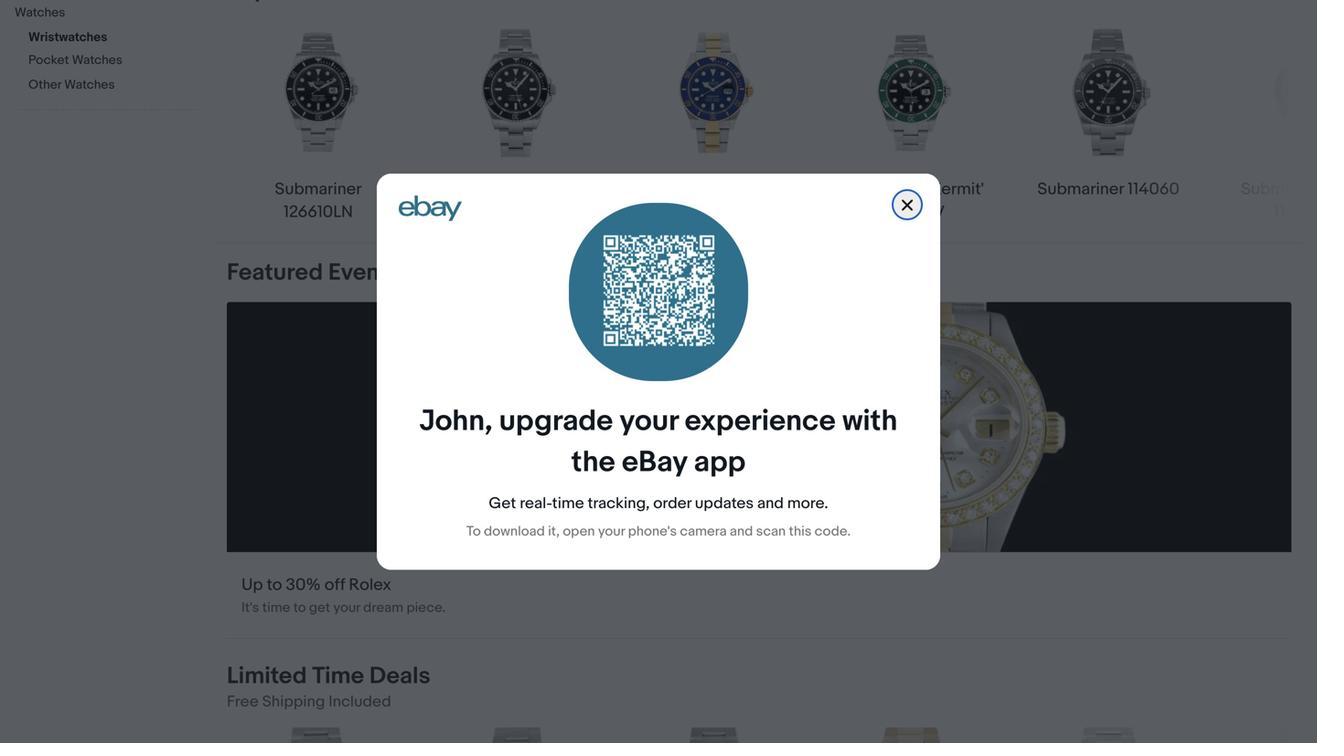 Task type: describe. For each thing, give the bounding box(es) containing it.
time inside up to 30% off rolex it's time to get your dream piece.
[[262, 600, 290, 617]]

featured
[[227, 259, 323, 287]]

tracking,
[[588, 494, 650, 513]]

included
[[329, 693, 391, 712]]

john, upgrade your experience with the ebay app
[[420, 404, 898, 480]]

watches wristwatches pocket watches other watches
[[15, 5, 122, 93]]

124060
[[534, 179, 588, 199]]

1 horizontal spatial to
[[293, 600, 306, 617]]

other
[[28, 77, 61, 93]]

submariner for submariner 'bluesy' 126613lb
[[640, 179, 727, 199]]

126613lb
[[680, 202, 747, 222]]

'kermit'
[[928, 179, 984, 199]]

john, upgrade your experience with the ebay app dialog
[[0, 0, 1317, 744]]

1 vertical spatial watches
[[72, 53, 122, 68]]

your inside up to 30% off rolex it's time to get your dream piece.
[[333, 600, 360, 617]]

phone's
[[628, 523, 677, 540]]

upgrade
[[499, 404, 613, 439]]

your inside john, upgrade your experience with the ebay app
[[620, 404, 678, 439]]

get real-time tracking, order updates and more.
[[489, 494, 828, 513]]

camera
[[680, 523, 727, 540]]

submarine link
[[1215, 20, 1317, 224]]

submariner 'bluesy' 126613lb image
[[640, 20, 787, 166]]

up
[[242, 575, 263, 596]]

submariner for submariner 'kermit' 126610lv
[[838, 179, 925, 199]]

new papers rolex submariner date 41 18k yellow gold blue watch 126618 lb b+p image
[[820, 728, 1003, 744]]

mint rolex submariner date stainless steel black ceramic 40mm 116610 ln watch image
[[1017, 728, 1200, 744]]

submariner for submariner 114060
[[1038, 179, 1124, 199]]

submarine
[[1241, 179, 1317, 222]]

more.
[[787, 494, 828, 513]]

114060
[[1128, 179, 1180, 199]]

to
[[466, 523, 481, 540]]

the
[[572, 445, 615, 480]]

submariner 'hulk' 116610lv image
[[1233, 20, 1317, 166]]

1 vertical spatial your
[[598, 523, 625, 540]]

open
[[563, 523, 595, 540]]

code.
[[815, 523, 851, 540]]

time inside the john, upgrade your experience with the ebay app dialog
[[552, 494, 584, 513]]

to download it, open your phone's camera and scan this code.
[[466, 523, 851, 540]]

submariner 114060
[[1038, 179, 1180, 199]]

app
[[694, 445, 746, 480]]

limited
[[227, 663, 307, 691]]

to download it, open your phone's camera and scan this code. element
[[466, 523, 851, 540]]

submariner 'kermit' 126610lv link
[[820, 20, 1003, 224]]

submariner 'bluesy' 126613lb
[[640, 179, 787, 222]]

submariner 126610ln link
[[227, 20, 410, 224]]

with
[[842, 404, 898, 439]]

submariner 'kermit' 126610lv image
[[838, 20, 984, 166]]

submariner 114060 image
[[1036, 20, 1182, 166]]

submariner 114060 link
[[1017, 20, 1200, 201]]

rolex
[[349, 575, 391, 596]]

limited time deals free shipping included
[[227, 663, 431, 712]]

get
[[309, 600, 330, 617]]

126610ln
[[284, 202, 353, 222]]



Task type: vqa. For each thing, say whether or not it's contained in the screenshot.
'this'
yes



Task type: locate. For each thing, give the bounding box(es) containing it.
get
[[489, 494, 516, 513]]

download
[[484, 523, 545, 540]]

get real-time tracking, order updates and more. element
[[489, 494, 828, 513]]

1 vertical spatial and
[[730, 523, 753, 540]]

1 vertical spatial to
[[293, 600, 306, 617]]

submariner for submariner 126610ln
[[275, 179, 362, 199]]

to
[[267, 575, 282, 596], [293, 600, 306, 617]]

john,
[[420, 404, 493, 439]]

0 vertical spatial and
[[757, 494, 784, 513]]

free
[[227, 693, 259, 712]]

and left scan
[[730, 523, 753, 540]]

john, upgrade your experience with the ebay app element
[[420, 404, 898, 480]]

experience
[[685, 404, 836, 439]]

0 horizontal spatial and
[[730, 523, 753, 540]]

2 vertical spatial your
[[333, 600, 360, 617]]

0 horizontal spatial time
[[262, 600, 290, 617]]

0 vertical spatial your
[[620, 404, 678, 439]]

0 vertical spatial to
[[267, 575, 282, 596]]

it's
[[242, 600, 259, 617]]

None text field
[[227, 302, 1292, 639]]

mint papers rolex submariner date 40mm black ceramic stainless 116610 ln b+p image
[[622, 728, 805, 744]]

2015 rsc rolex explorer i black 36mm 3-6-9 stainless steel oyster watch 114270 image
[[424, 728, 607, 744]]

5 submariner from the left
[[1038, 179, 1124, 199]]

piece.
[[407, 600, 446, 617]]

0 horizontal spatial to
[[267, 575, 282, 596]]

submariner 124060
[[443, 179, 588, 199]]

scan
[[756, 523, 786, 540]]

wristwatches
[[28, 30, 107, 45]]

submariner 126610ln
[[275, 179, 362, 222]]

time up open
[[552, 494, 584, 513]]

submariner for submariner 124060
[[443, 179, 530, 199]]

pocket
[[28, 53, 69, 68]]

submariner 126610ln image
[[245, 20, 392, 166]]

submariner up 126610lv
[[838, 179, 925, 199]]

1 horizontal spatial time
[[552, 494, 584, 513]]

dream
[[363, 600, 404, 617]]

2 vertical spatial watches
[[64, 77, 115, 93]]

ebay
[[622, 445, 687, 480]]

'bluesy'
[[731, 179, 787, 199]]

time
[[552, 494, 584, 513], [262, 600, 290, 617]]

watches up wristwatches on the top left of the page
[[15, 5, 65, 21]]

featured event
[[227, 259, 388, 287]]

to right up
[[267, 575, 282, 596]]

your down off
[[333, 600, 360, 617]]

submariner 124060 link
[[424, 20, 607, 201]]

order
[[653, 494, 692, 513]]

none text field containing up to 30% off rolex
[[227, 302, 1292, 639]]

submariner inside submariner 'bluesy' 126613lb
[[640, 179, 727, 199]]

this
[[789, 523, 812, 540]]

watches link
[[15, 5, 188, 22]]

submariner 'bluesy' 126613lb link
[[622, 20, 805, 224]]

1 horizontal spatial and
[[757, 494, 784, 513]]

to left get
[[293, 600, 306, 617]]

your down tracking,
[[598, 523, 625, 540]]

deals
[[369, 663, 431, 691]]

2 submariner from the left
[[443, 179, 530, 199]]

submariner 'kermit' 126610lv
[[838, 179, 984, 222]]

rolex submariner date 18k yellow gold stainless steel black 40mm 16803 watch image
[[1215, 728, 1317, 744]]

other watches link
[[28, 77, 202, 95]]

submariner
[[275, 179, 362, 199], [443, 179, 530, 199], [640, 179, 727, 199], [838, 179, 925, 199], [1038, 179, 1124, 199]]

off
[[325, 575, 345, 596]]

1 vertical spatial time
[[262, 600, 290, 617]]

0 vertical spatial watches
[[15, 5, 65, 21]]

submariner up 126610ln
[[275, 179, 362, 199]]

updates
[[695, 494, 754, 513]]

watches
[[15, 5, 65, 21], [72, 53, 122, 68], [64, 77, 115, 93]]

submariner up the '126613lb'
[[640, 179, 727, 199]]

time right it's in the bottom left of the page
[[262, 600, 290, 617]]

event
[[328, 259, 388, 287]]

126610lv
[[877, 202, 945, 222]]

watches down pocket watches link
[[64, 77, 115, 93]]

watches up other watches link
[[72, 53, 122, 68]]

and up scan
[[757, 494, 784, 513]]

real-
[[520, 494, 552, 513]]

pocket watches link
[[28, 53, 202, 70]]

30%
[[286, 575, 321, 596]]

your
[[620, 404, 678, 439], [598, 523, 625, 540], [333, 600, 360, 617]]

time
[[312, 663, 364, 691]]

1 submariner from the left
[[275, 179, 362, 199]]

submariner 124060 image
[[443, 20, 589, 166]]

3 submariner from the left
[[640, 179, 727, 199]]

it,
[[548, 523, 560, 540]]

vintage 1968 rolex submariner 1.7x stainless steel 40mm automatic watch 5513 image
[[227, 728, 410, 744]]

submariner left 124060
[[443, 179, 530, 199]]

submariner inside "submariner 'kermit' 126610lv"
[[838, 179, 925, 199]]

submariner left 114060 on the right of page
[[1038, 179, 1124, 199]]

up to 30% off rolex it's time to get your dream piece.
[[242, 575, 446, 617]]

shipping
[[262, 693, 325, 712]]

and
[[757, 494, 784, 513], [730, 523, 753, 540]]

your up ebay
[[620, 404, 678, 439]]

0 vertical spatial time
[[552, 494, 584, 513]]

4 submariner from the left
[[838, 179, 925, 199]]



